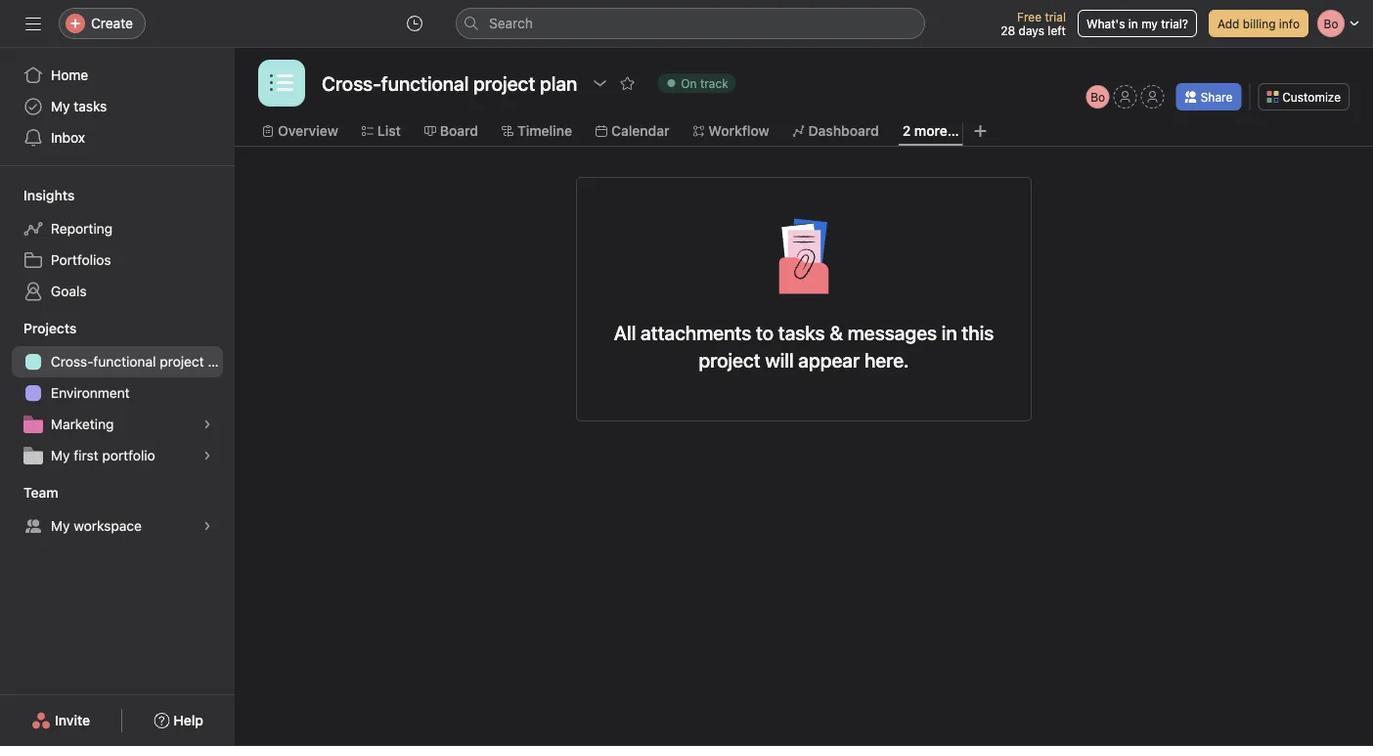 Task type: describe. For each thing, give the bounding box(es) containing it.
invite button
[[19, 703, 103, 739]]

days
[[1019, 23, 1045, 37]]

share
[[1201, 90, 1233, 104]]

portfolios
[[51, 252, 111, 268]]

board link
[[424, 120, 478, 142]]

my first portfolio
[[51, 448, 155, 464]]

goals
[[51, 283, 87, 299]]

create button
[[59, 8, 146, 39]]

messages
[[848, 321, 937, 344]]

create
[[91, 15, 133, 31]]

project inside "link"
[[160, 354, 204, 370]]

on track button
[[649, 69, 745, 97]]

my tasks link
[[12, 91, 223, 122]]

teams element
[[0, 475, 235, 546]]

my for my tasks
[[51, 98, 70, 114]]

list link
[[362, 120, 401, 142]]

timeline link
[[502, 120, 572, 142]]

cross-functional project plan
[[51, 354, 235, 370]]

dashboard link
[[793, 120, 879, 142]]

bo button
[[1086, 85, 1110, 109]]

global element
[[0, 48, 235, 165]]

info
[[1279, 17, 1300, 30]]

overview
[[278, 123, 338, 139]]

workflow
[[709, 123, 769, 139]]

environment
[[51, 385, 130, 401]]

list image
[[270, 71, 293, 95]]

my for my workspace
[[51, 518, 70, 534]]

in inside all attachments to tasks & messages in this project will appear here.
[[942, 321, 957, 344]]

in inside button
[[1129, 17, 1138, 30]]

bo
[[1091, 90, 1106, 104]]

add to starred image
[[619, 75, 635, 91]]

&
[[830, 321, 843, 344]]

reporting link
[[12, 213, 223, 245]]

all attachments to tasks & messages in this project will appear here.
[[614, 321, 994, 371]]

search list box
[[456, 8, 925, 39]]

dashboard
[[809, 123, 879, 139]]

board
[[440, 123, 478, 139]]

timeline
[[517, 123, 572, 139]]

cross-
[[51, 354, 93, 370]]

projects button
[[0, 319, 77, 338]]

attachments
[[641, 321, 752, 344]]

calendar
[[611, 123, 670, 139]]

to
[[756, 321, 774, 344]]

plan
[[208, 354, 235, 370]]

add
[[1218, 17, 1240, 30]]

history image
[[407, 16, 423, 31]]

project inside all attachments to tasks & messages in this project will appear here.
[[699, 348, 761, 371]]

share button
[[1176, 83, 1242, 111]]

tasks inside global element
[[74, 98, 107, 114]]

all
[[614, 321, 636, 344]]

customize button
[[1258, 83, 1350, 111]]

this
[[962, 321, 994, 344]]

first
[[74, 448, 98, 464]]

my workspace link
[[12, 511, 223, 542]]

on track
[[681, 76, 728, 90]]

functional
[[93, 354, 156, 370]]

2 more…
[[903, 123, 959, 139]]

appear here.
[[798, 348, 909, 371]]

28
[[1001, 23, 1016, 37]]

workflow link
[[693, 120, 769, 142]]

hide sidebar image
[[25, 16, 41, 31]]

add billing info button
[[1209, 10, 1309, 37]]



Task type: locate. For each thing, give the bounding box(es) containing it.
what's in my trial? button
[[1078, 10, 1197, 37]]

search button
[[456, 8, 925, 39]]

billing
[[1243, 17, 1276, 30]]

inbox
[[51, 130, 85, 146]]

team button
[[0, 483, 58, 503]]

see details, my first portfolio image
[[202, 450, 213, 462]]

portfolio
[[102, 448, 155, 464]]

insights button
[[0, 186, 75, 205]]

1 vertical spatial my
[[51, 448, 70, 464]]

search
[[489, 15, 533, 31]]

in left the my
[[1129, 17, 1138, 30]]

my for my first portfolio
[[51, 448, 70, 464]]

insights element
[[0, 178, 235, 311]]

2 my from the top
[[51, 448, 70, 464]]

inbox link
[[12, 122, 223, 154]]

my
[[51, 98, 70, 114], [51, 448, 70, 464], [51, 518, 70, 534]]

0 horizontal spatial project
[[160, 354, 204, 370]]

reporting
[[51, 221, 113, 237]]

tasks left &
[[778, 321, 825, 344]]

2
[[903, 123, 911, 139]]

what's
[[1087, 17, 1125, 30]]

environment link
[[12, 378, 223, 409]]

insights
[[23, 187, 75, 203]]

1 vertical spatial in
[[942, 321, 957, 344]]

list
[[377, 123, 401, 139]]

2 vertical spatial my
[[51, 518, 70, 534]]

marketing link
[[12, 409, 223, 440]]

free trial 28 days left
[[1001, 10, 1066, 37]]

portfolios link
[[12, 245, 223, 276]]

None text field
[[317, 66, 582, 101]]

more…
[[915, 123, 959, 139]]

project down 'attachments' on the top
[[699, 348, 761, 371]]

my first portfolio link
[[12, 440, 223, 471]]

1 vertical spatial tasks
[[778, 321, 825, 344]]

projects element
[[0, 311, 235, 475]]

1 horizontal spatial in
[[1129, 17, 1138, 30]]

help button
[[141, 703, 216, 739]]

0 horizontal spatial tasks
[[74, 98, 107, 114]]

free
[[1017, 10, 1042, 23]]

my inside global element
[[51, 98, 70, 114]]

invite
[[55, 713, 90, 729]]

tasks down home
[[74, 98, 107, 114]]

in
[[1129, 17, 1138, 30], [942, 321, 957, 344]]

cross-functional project plan link
[[12, 346, 235, 378]]

1 horizontal spatial tasks
[[778, 321, 825, 344]]

add billing info
[[1218, 17, 1300, 30]]

what's in my trial?
[[1087, 17, 1188, 30]]

my workspace
[[51, 518, 142, 534]]

will
[[765, 348, 794, 371]]

my tasks
[[51, 98, 107, 114]]

overview link
[[262, 120, 338, 142]]

my
[[1142, 17, 1158, 30]]

2 more… button
[[903, 120, 959, 142]]

0 vertical spatial tasks
[[74, 98, 107, 114]]

workspace
[[74, 518, 142, 534]]

track
[[700, 76, 728, 90]]

see details, marketing image
[[202, 419, 213, 430]]

0 vertical spatial my
[[51, 98, 70, 114]]

0 vertical spatial in
[[1129, 17, 1138, 30]]

goals link
[[12, 276, 223, 307]]

trial
[[1045, 10, 1066, 23]]

team
[[23, 485, 58, 501]]

my left first
[[51, 448, 70, 464]]

help
[[173, 713, 203, 729]]

my inside "link"
[[51, 448, 70, 464]]

my up inbox
[[51, 98, 70, 114]]

left
[[1048, 23, 1066, 37]]

in left this
[[942, 321, 957, 344]]

see details, my workspace image
[[202, 520, 213, 532]]

1 horizontal spatial project
[[699, 348, 761, 371]]

tasks inside all attachments to tasks & messages in this project will appear here.
[[778, 321, 825, 344]]

show options image
[[592, 75, 608, 91]]

home
[[51, 67, 88, 83]]

customize
[[1283, 90, 1341, 104]]

home link
[[12, 60, 223, 91]]

0 horizontal spatial in
[[942, 321, 957, 344]]

trial?
[[1161, 17, 1188, 30]]

3 my from the top
[[51, 518, 70, 534]]

my inside teams element
[[51, 518, 70, 534]]

projects
[[23, 320, 77, 337]]

calendar link
[[596, 120, 670, 142]]

project
[[699, 348, 761, 371], [160, 354, 204, 370]]

my down team
[[51, 518, 70, 534]]

project left plan
[[160, 354, 204, 370]]

marketing
[[51, 416, 114, 432]]

1 my from the top
[[51, 98, 70, 114]]

on
[[681, 76, 697, 90]]

add tab image
[[973, 123, 989, 139]]

tasks
[[74, 98, 107, 114], [778, 321, 825, 344]]



Task type: vqa. For each thing, say whether or not it's contained in the screenshot.
Go Back image
no



